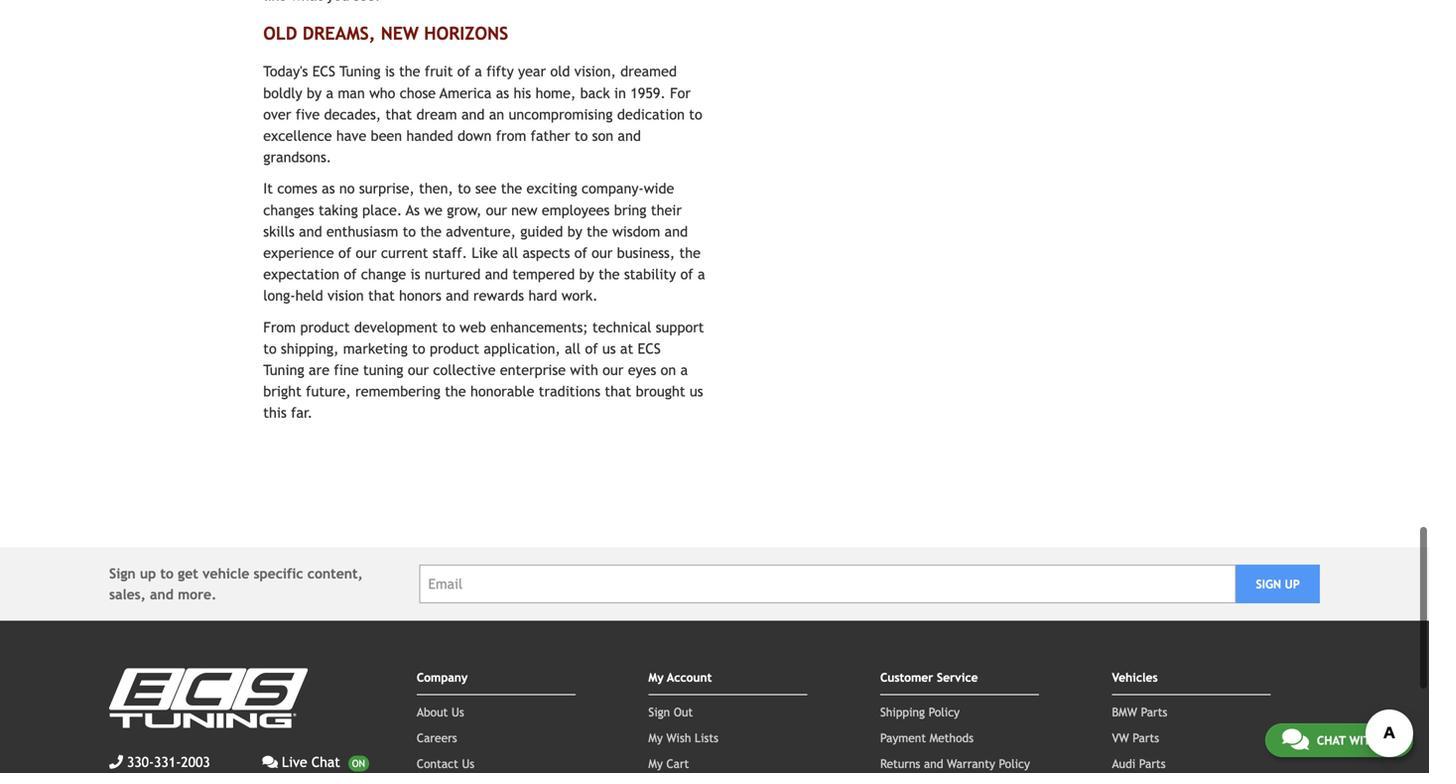 Task type: describe. For each thing, give the bounding box(es) containing it.
vision
[[328, 288, 364, 304]]

us for about us
[[452, 705, 464, 719]]

business,
[[617, 245, 675, 261]]

rewards
[[473, 288, 524, 304]]

this
[[263, 405, 287, 421]]

father
[[531, 128, 570, 144]]

contact
[[417, 757, 458, 771]]

more.
[[178, 587, 217, 603]]

been
[[371, 128, 402, 144]]

a left man
[[326, 85, 334, 101]]

as inside 'today's ecs tuning is the fruit of a fifty year old vision, dreamed boldly by a man who       chose america as his home, back in 1959. for over five decades, that dream and an       uncompromising dedication to excellence have been handed down from father to son       and grandsons.'
[[496, 85, 509, 101]]

and down the their
[[665, 223, 688, 240]]

get
[[178, 566, 198, 582]]

to down for
[[689, 106, 702, 123]]

customer
[[880, 671, 933, 685]]

careers link
[[417, 731, 457, 745]]

cart
[[667, 757, 689, 771]]

held
[[295, 288, 323, 304]]

and down nurtured
[[446, 288, 469, 304]]

service
[[937, 671, 978, 685]]

warranty
[[947, 757, 995, 771]]

sign for sign up to get vehicle specific content, sales, and more.
[[109, 566, 136, 582]]

it
[[263, 180, 273, 197]]

back
[[580, 85, 610, 101]]

of up vision
[[344, 266, 357, 282]]

tuning inside 'today's ecs tuning is the fruit of a fifty year old vision, dreamed boldly by a man who       chose america as his home, back in 1959. for over five decades, that dream and an       uncompromising dedication to excellence have been handed down from father to son       and grandsons.'
[[340, 63, 381, 80]]

vw parts link
[[1112, 731, 1159, 745]]

1 vertical spatial policy
[[999, 757, 1030, 771]]

the left stability
[[599, 266, 620, 282]]

nurtured
[[425, 266, 481, 282]]

ecs inside from product development to web enhancements; technical support to shipping,       marketing to product application, all of us at ecs tuning are fine tuning our       collective enterprise with our eyes on a bright future, remembering the honorable       traditions that brought us this far.
[[638, 340, 661, 357]]

future,
[[306, 383, 351, 400]]

to left web
[[442, 319, 455, 335]]

dedication
[[617, 106, 685, 123]]

the right business,
[[679, 245, 701, 261]]

horizons
[[424, 23, 508, 44]]

changes
[[263, 202, 314, 218]]

five
[[296, 106, 320, 123]]

brought
[[636, 383, 685, 400]]

chat inside live chat link
[[312, 755, 340, 770]]

lists
[[695, 731, 719, 745]]

content,
[[307, 566, 363, 582]]

and right son
[[618, 128, 641, 144]]

330-331-2003 link
[[109, 752, 210, 773]]

our down wisdom
[[592, 245, 613, 261]]

aspects
[[523, 245, 570, 261]]

bright
[[263, 383, 302, 400]]

america
[[440, 85, 492, 101]]

up for sign up
[[1285, 577, 1300, 591]]

long-
[[263, 288, 295, 304]]

it comes as no surprise, then, to see the exciting company-wide changes taking       place. as we grow, our new employees bring their skills and enthusiasm to the       adventure, guided by the wisdom and experience of our current staff. like all aspects       of our business, the expectation of change is nurtured and tempered by the stability       of a long-held vision that honors and rewards hard work.
[[263, 180, 705, 304]]

support
[[656, 319, 704, 335]]

and up the down
[[461, 106, 485, 123]]

enhancements;
[[490, 319, 588, 335]]

1 vertical spatial by
[[567, 223, 582, 240]]

handed
[[406, 128, 453, 144]]

of down the enthusiasm
[[338, 245, 351, 261]]

old dreams, new horizons
[[263, 23, 508, 44]]

comments image for chat
[[1282, 728, 1309, 751]]

like
[[472, 245, 498, 261]]

and up rewards
[[485, 266, 508, 282]]

330-331-2003
[[127, 755, 210, 770]]

of right aspects at the top left
[[574, 245, 587, 261]]

their
[[651, 202, 682, 218]]

today's ecs tuning is the fruit of a fifty year old vision, dreamed boldly by a man who       chose america as his home, back in 1959. for over five decades, that dream and an       uncompromising dedication to excellence have been handed down from father to son       and grandsons.
[[263, 63, 702, 165]]

my wish lists link
[[649, 731, 719, 745]]

audi parts
[[1112, 757, 1166, 771]]

and inside sign up to get vehicle specific content, sales, and more.
[[150, 587, 174, 603]]

decades,
[[324, 106, 381, 123]]

wish
[[667, 731, 691, 745]]

0 vertical spatial us
[[602, 340, 616, 357]]

my account
[[649, 671, 712, 685]]

eyes
[[628, 362, 656, 378]]

the inside from product development to web enhancements; technical support to shipping,       marketing to product application, all of us at ecs tuning are fine tuning our       collective enterprise with our eyes on a bright future, remembering the honorable       traditions that brought us this far.
[[445, 383, 466, 400]]

place.
[[362, 202, 402, 218]]

from product development to web enhancements; technical support to shipping,       marketing to product application, all of us at ecs tuning are fine tuning our       collective enterprise with our eyes on a bright future, remembering the honorable       traditions that brought us this far.
[[263, 319, 704, 421]]

my for my account
[[649, 671, 664, 685]]

year
[[518, 63, 546, 80]]

the down the we
[[420, 223, 442, 240]]

sign up to get vehicle specific content, sales, and more.
[[109, 566, 363, 603]]

technical
[[592, 319, 652, 335]]

1 vertical spatial us
[[690, 383, 703, 400]]

careers
[[417, 731, 457, 745]]

sign for sign out
[[649, 705, 670, 719]]

application,
[[484, 340, 561, 357]]

down
[[458, 128, 492, 144]]

live
[[282, 755, 307, 770]]

2003
[[181, 755, 210, 770]]

1 vertical spatial us
[[1382, 734, 1397, 747]]

excellence
[[263, 128, 332, 144]]

live chat link
[[262, 752, 369, 773]]

is inside 'today's ecs tuning is the fruit of a fifty year old vision, dreamed boldly by a man who       chose america as his home, back in 1959. for over five decades, that dream and an       uncompromising dedication to excellence have been handed down from father to son       and grandsons.'
[[385, 63, 395, 80]]

Email email field
[[419, 565, 1236, 604]]

specific
[[254, 566, 303, 582]]

of right stability
[[680, 266, 693, 282]]

honorable
[[470, 383, 534, 400]]

our down the at
[[603, 362, 624, 378]]

a inside from product development to web enhancements; technical support to shipping,       marketing to product application, all of us at ecs tuning are fine tuning our       collective enterprise with our eyes on a bright future, remembering the honorable       traditions that brought us this far.
[[681, 362, 688, 378]]

enterprise
[[500, 362, 566, 378]]

grow,
[[447, 202, 482, 218]]

with inside from product development to web enhancements; technical support to shipping,       marketing to product application, all of us at ecs tuning are fine tuning our       collective enterprise with our eyes on a bright future, remembering the honorable       traditions that brought us this far.
[[570, 362, 598, 378]]

son
[[592, 128, 614, 144]]

about
[[417, 705, 448, 719]]

shipping policy
[[880, 705, 960, 719]]

parts for vw parts
[[1133, 731, 1159, 745]]

0 vertical spatial product
[[300, 319, 350, 335]]

about us
[[417, 705, 464, 719]]

honors
[[399, 288, 442, 304]]

dreams,
[[303, 23, 375, 44]]

his
[[514, 85, 531, 101]]



Task type: vqa. For each thing, say whether or not it's contained in the screenshot.


Task type: locate. For each thing, give the bounding box(es) containing it.
to down from
[[263, 340, 277, 357]]

remembering
[[355, 383, 441, 400]]

is up honors
[[411, 266, 420, 282]]

comments image inside live chat link
[[262, 756, 278, 769]]

of left the at
[[585, 340, 598, 357]]

1 vertical spatial with
[[1350, 734, 1379, 747]]

to up grow,
[[458, 180, 471, 197]]

collective
[[433, 362, 496, 378]]

0 vertical spatial comments image
[[1282, 728, 1309, 751]]

ecs inside 'today's ecs tuning is the fruit of a fifty year old vision, dreamed boldly by a man who       chose america as his home, back in 1959. for over five decades, that dream and an       uncompromising dedication to excellence have been handed down from father to son       and grandsons.'
[[312, 63, 335, 80]]

0 vertical spatial is
[[385, 63, 395, 80]]

0 horizontal spatial up
[[140, 566, 156, 582]]

home,
[[536, 85, 576, 101]]

sign inside button
[[1256, 577, 1281, 591]]

0 vertical spatial as
[[496, 85, 509, 101]]

we
[[424, 202, 443, 218]]

1 vertical spatial is
[[411, 266, 420, 282]]

policy right warranty
[[999, 757, 1030, 771]]

all inside from product development to web enhancements; technical support to shipping,       marketing to product application, all of us at ecs tuning are fine tuning our       collective enterprise with our eyes on a bright future, remembering the honorable       traditions that brought us this far.
[[565, 340, 581, 357]]

2 my from the top
[[649, 731, 663, 745]]

1 horizontal spatial policy
[[999, 757, 1030, 771]]

ecs right the today's
[[312, 63, 335, 80]]

my left 'cart'
[[649, 757, 663, 771]]

phone image
[[109, 756, 123, 769]]

2 vertical spatial that
[[605, 383, 632, 400]]

web
[[460, 319, 486, 335]]

all
[[502, 245, 518, 261], [565, 340, 581, 357]]

1 vertical spatial product
[[430, 340, 479, 357]]

fruit
[[425, 63, 453, 80]]

0 horizontal spatial policy
[[929, 705, 960, 719]]

far.
[[291, 405, 313, 421]]

experience
[[263, 245, 334, 261]]

expectation
[[263, 266, 340, 282]]

that down the eyes
[[605, 383, 632, 400]]

0 horizontal spatial tuning
[[263, 362, 304, 378]]

old
[[263, 23, 297, 44]]

my cart
[[649, 757, 689, 771]]

of inside from product development to web enhancements; technical support to shipping,       marketing to product application, all of us at ecs tuning are fine tuning our       collective enterprise with our eyes on a bright future, remembering the honorable       traditions that brought us this far.
[[585, 340, 598, 357]]

1 horizontal spatial tuning
[[340, 63, 381, 80]]

us
[[602, 340, 616, 357], [690, 383, 703, 400]]

1 vertical spatial comments image
[[262, 756, 278, 769]]

1 vertical spatial ecs
[[638, 340, 661, 357]]

guided
[[520, 223, 563, 240]]

1 horizontal spatial with
[[1350, 734, 1379, 747]]

vision,
[[575, 63, 616, 80]]

have
[[336, 128, 366, 144]]

parts right vw
[[1133, 731, 1159, 745]]

us left the at
[[602, 340, 616, 357]]

vw parts
[[1112, 731, 1159, 745]]

our down see
[[486, 202, 507, 218]]

fine
[[334, 362, 359, 378]]

sign for sign up
[[1256, 577, 1281, 591]]

1 horizontal spatial sign
[[649, 705, 670, 719]]

development
[[354, 319, 438, 335]]

0 horizontal spatial us
[[602, 340, 616, 357]]

as
[[406, 202, 420, 218]]

over
[[263, 106, 291, 123]]

our down the enthusiasm
[[356, 245, 377, 261]]

that up the been
[[386, 106, 412, 123]]

0 horizontal spatial ecs
[[312, 63, 335, 80]]

ecs
[[312, 63, 335, 80], [638, 340, 661, 357]]

that
[[386, 106, 412, 123], [368, 288, 395, 304], [605, 383, 632, 400]]

old
[[550, 63, 570, 80]]

shipping
[[880, 705, 925, 719]]

to inside sign up to get vehicle specific content, sales, and more.
[[160, 566, 174, 582]]

sign out
[[649, 705, 693, 719]]

account
[[667, 671, 712, 685]]

us
[[452, 705, 464, 719], [1382, 734, 1397, 747], [462, 757, 475, 771]]

an
[[489, 106, 504, 123]]

sign inside sign up to get vehicle specific content, sales, and more.
[[109, 566, 136, 582]]

chose
[[400, 85, 436, 101]]

of inside 'today's ecs tuning is the fruit of a fifty year old vision, dreamed boldly by a man who       chose america as his home, back in 1959. for over five decades, that dream and an       uncompromising dedication to excellence have been handed down from father to son       and grandsons.'
[[457, 63, 470, 80]]

all right like
[[502, 245, 518, 261]]

bmw
[[1112, 705, 1138, 719]]

0 vertical spatial chat
[[1317, 734, 1346, 747]]

tuning inside from product development to web enhancements; technical support to shipping,       marketing to product application, all of us at ecs tuning are fine tuning our       collective enterprise with our eyes on a bright future, remembering the honorable       traditions that brought us this far.
[[263, 362, 304, 378]]

2 vertical spatial parts
[[1139, 757, 1166, 771]]

employees
[[542, 202, 610, 218]]

0 horizontal spatial chat
[[312, 755, 340, 770]]

up inside sign up to get vehicle specific content, sales, and more.
[[140, 566, 156, 582]]

and right the sales,
[[150, 587, 174, 603]]

1 vertical spatial tuning
[[263, 362, 304, 378]]

ecs tuning image
[[109, 669, 308, 728]]

2 horizontal spatial sign
[[1256, 577, 1281, 591]]

a right stability
[[698, 266, 705, 282]]

shipping policy link
[[880, 705, 960, 719]]

who
[[369, 85, 395, 101]]

up for sign up to get vehicle specific content, sales, and more.
[[140, 566, 156, 582]]

that inside it comes as no surprise, then, to see the exciting company-wide changes taking       place. as we grow, our new employees bring their skills and enthusiasm to the       adventure, guided by the wisdom and experience of our current staff. like all aspects       of our business, the expectation of change is nurtured and tempered by the stability       of a long-held vision that honors and rewards hard work.
[[368, 288, 395, 304]]

taking
[[319, 202, 358, 218]]

0 vertical spatial my
[[649, 671, 664, 685]]

parts right audi
[[1139, 757, 1166, 771]]

0 vertical spatial that
[[386, 106, 412, 123]]

and up experience
[[299, 223, 322, 240]]

is up 'who'
[[385, 63, 395, 80]]

1 horizontal spatial is
[[411, 266, 420, 282]]

331-
[[154, 755, 181, 770]]

my left wish
[[649, 731, 663, 745]]

in
[[614, 85, 626, 101]]

dreamed
[[620, 63, 677, 80]]

0 vertical spatial policy
[[929, 705, 960, 719]]

1 vertical spatial that
[[368, 288, 395, 304]]

parts for bmw parts
[[1141, 705, 1168, 719]]

parts
[[1141, 705, 1168, 719], [1133, 731, 1159, 745], [1139, 757, 1166, 771]]

from
[[263, 319, 296, 335]]

returns
[[880, 757, 921, 771]]

see
[[475, 180, 497, 197]]

the up chose on the top
[[399, 63, 420, 80]]

boldly
[[263, 85, 302, 101]]

marketing
[[343, 340, 408, 357]]

comments image left the "chat with us"
[[1282, 728, 1309, 751]]

product
[[300, 319, 350, 335], [430, 340, 479, 357]]

0 vertical spatial with
[[570, 362, 598, 378]]

sign up
[[1256, 577, 1300, 591]]

all inside it comes as no surprise, then, to see the exciting company-wide changes taking       place. as we grow, our new employees bring their skills and enthusiasm to the       adventure, guided by the wisdom and experience of our current staff. like all aspects       of our business, the expectation of change is nurtured and tempered by the stability       of a long-held vision that honors and rewards hard work.
[[502, 245, 518, 261]]

as inside it comes as no surprise, then, to see the exciting company-wide changes taking       place. as we grow, our new employees bring their skills and enthusiasm to the       adventure, guided by the wisdom and experience of our current staff. like all aspects       of our business, the expectation of change is nurtured and tempered by the stability       of a long-held vision that honors and rewards hard work.
[[322, 180, 335, 197]]

the up new
[[501, 180, 522, 197]]

1 horizontal spatial us
[[690, 383, 703, 400]]

0 horizontal spatial sign
[[109, 566, 136, 582]]

1 vertical spatial all
[[565, 340, 581, 357]]

0 horizontal spatial product
[[300, 319, 350, 335]]

sales,
[[109, 587, 146, 603]]

contact us link
[[417, 757, 475, 771]]

ecs right the at
[[638, 340, 661, 357]]

my for my wish lists
[[649, 731, 663, 745]]

to left son
[[575, 128, 588, 144]]

us right brought
[[690, 383, 703, 400]]

my wish lists
[[649, 731, 719, 745]]

shipping,
[[281, 340, 339, 357]]

vehicles
[[1112, 671, 1158, 685]]

1 horizontal spatial comments image
[[1282, 728, 1309, 751]]

product up shipping,
[[300, 319, 350, 335]]

a
[[475, 63, 482, 80], [326, 85, 334, 101], [698, 266, 705, 282], [681, 362, 688, 378]]

is inside it comes as no surprise, then, to see the exciting company-wide changes taking       place. as we grow, our new employees bring their skills and enthusiasm to the       adventure, guided by the wisdom and experience of our current staff. like all aspects       of our business, the expectation of change is nurtured and tempered by the stability       of a long-held vision that honors and rewards hard work.
[[411, 266, 420, 282]]

sign up button
[[1236, 565, 1320, 604]]

by up 'five'
[[307, 85, 322, 101]]

that inside from product development to web enhancements; technical support to shipping,       marketing to product application, all of us at ecs tuning are fine tuning our       collective enterprise with our eyes on a bright future, remembering the honorable       traditions that brought us this far.
[[605, 383, 632, 400]]

parts right bmw
[[1141, 705, 1168, 719]]

0 horizontal spatial all
[[502, 245, 518, 261]]

up inside button
[[1285, 577, 1300, 591]]

to down as
[[403, 223, 416, 240]]

to
[[689, 106, 702, 123], [575, 128, 588, 144], [458, 180, 471, 197], [403, 223, 416, 240], [442, 319, 455, 335], [263, 340, 277, 357], [412, 340, 425, 357], [160, 566, 174, 582]]

1 horizontal spatial as
[[496, 85, 509, 101]]

with
[[570, 362, 598, 378], [1350, 734, 1379, 747]]

from
[[496, 128, 526, 144]]

1959.
[[631, 85, 666, 101]]

3 my from the top
[[649, 757, 663, 771]]

1 vertical spatial parts
[[1133, 731, 1159, 745]]

0 vertical spatial us
[[452, 705, 464, 719]]

a inside it comes as no surprise, then, to see the exciting company-wide changes taking       place. as we grow, our new employees bring their skills and enthusiasm to the       adventure, guided by the wisdom and experience of our current staff. like all aspects       of our business, the expectation of change is nurtured and tempered by the stability       of a long-held vision that honors and rewards hard work.
[[698, 266, 705, 282]]

policy up methods
[[929, 705, 960, 719]]

as left no
[[322, 180, 335, 197]]

tuning up bright
[[263, 362, 304, 378]]

man
[[338, 85, 365, 101]]

chat
[[1317, 734, 1346, 747], [312, 755, 340, 770]]

our up remembering
[[408, 362, 429, 378]]

uncompromising
[[509, 106, 613, 123]]

of
[[457, 63, 470, 80], [338, 245, 351, 261], [574, 245, 587, 261], [344, 266, 357, 282], [680, 266, 693, 282], [585, 340, 598, 357]]

skills
[[263, 223, 295, 240]]

2 vertical spatial by
[[579, 266, 594, 282]]

chat inside chat with us link
[[1317, 734, 1346, 747]]

1 horizontal spatial up
[[1285, 577, 1300, 591]]

0 horizontal spatial as
[[322, 180, 335, 197]]

my left account
[[649, 671, 664, 685]]

to down development
[[412, 340, 425, 357]]

1 my from the top
[[649, 671, 664, 685]]

and down payment methods
[[924, 757, 944, 771]]

that down change
[[368, 288, 395, 304]]

1 horizontal spatial all
[[565, 340, 581, 357]]

wide
[[644, 180, 674, 197]]

bmw parts
[[1112, 705, 1168, 719]]

the
[[399, 63, 420, 80], [501, 180, 522, 197], [420, 223, 442, 240], [587, 223, 608, 240], [679, 245, 701, 261], [599, 266, 620, 282], [445, 383, 466, 400]]

the down employees
[[587, 223, 608, 240]]

1 vertical spatial chat
[[312, 755, 340, 770]]

comments image for live
[[262, 756, 278, 769]]

0 vertical spatial ecs
[[312, 63, 335, 80]]

that inside 'today's ecs tuning is the fruit of a fifty year old vision, dreamed boldly by a man who       chose america as his home, back in 1959. for over five decades, that dream and an       uncompromising dedication to excellence have been handed down from father to son       and grandsons.'
[[386, 106, 412, 123]]

0 vertical spatial all
[[502, 245, 518, 261]]

is
[[385, 63, 395, 80], [411, 266, 420, 282]]

0 horizontal spatial comments image
[[262, 756, 278, 769]]

of up america
[[457, 63, 470, 80]]

by down employees
[[567, 223, 582, 240]]

2 vertical spatial us
[[462, 757, 475, 771]]

returns and warranty policy
[[880, 757, 1030, 771]]

are
[[309, 362, 330, 378]]

2 vertical spatial my
[[649, 757, 663, 771]]

at
[[620, 340, 633, 357]]

comments image left live
[[262, 756, 278, 769]]

work.
[[562, 288, 598, 304]]

us for contact us
[[462, 757, 475, 771]]

a left fifty
[[475, 63, 482, 80]]

live chat
[[282, 755, 340, 770]]

stability
[[624, 266, 676, 282]]

tuning up man
[[340, 63, 381, 80]]

by inside 'today's ecs tuning is the fruit of a fifty year old vision, dreamed boldly by a man who       chose america as his home, back in 1959. for over five decades, that dream and an       uncompromising dedication to excellence have been handed down from father to son       and grandsons.'
[[307, 85, 322, 101]]

my for my cart
[[649, 757, 663, 771]]

comes
[[277, 180, 317, 197]]

0 vertical spatial parts
[[1141, 705, 1168, 719]]

as left his
[[496, 85, 509, 101]]

0 horizontal spatial is
[[385, 63, 395, 80]]

parts for audi parts
[[1139, 757, 1166, 771]]

1 vertical spatial as
[[322, 180, 335, 197]]

comments image
[[1282, 728, 1309, 751], [262, 756, 278, 769]]

0 vertical spatial tuning
[[340, 63, 381, 80]]

all down enhancements;
[[565, 340, 581, 357]]

a right on on the top left of page
[[681, 362, 688, 378]]

0 horizontal spatial with
[[570, 362, 598, 378]]

the inside 'today's ecs tuning is the fruit of a fifty year old vision, dreamed boldly by a man who       chose america as his home, back in 1959. for over five decades, that dream and an       uncompromising dedication to excellence have been handed down from father to son       and grandsons.'
[[399, 63, 420, 80]]

product up collective
[[430, 340, 479, 357]]

1 horizontal spatial product
[[430, 340, 479, 357]]

to left get
[[160, 566, 174, 582]]

by up 'work.'
[[579, 266, 594, 282]]

about us link
[[417, 705, 464, 719]]

new
[[381, 23, 419, 44]]

dream
[[416, 106, 457, 123]]

chat with us
[[1317, 734, 1397, 747]]

comments image inside chat with us link
[[1282, 728, 1309, 751]]

my
[[649, 671, 664, 685], [649, 731, 663, 745], [649, 757, 663, 771]]

1 horizontal spatial ecs
[[638, 340, 661, 357]]

the down collective
[[445, 383, 466, 400]]

1 vertical spatial my
[[649, 731, 663, 745]]

1 horizontal spatial chat
[[1317, 734, 1346, 747]]

my cart link
[[649, 757, 689, 771]]

0 vertical spatial by
[[307, 85, 322, 101]]



